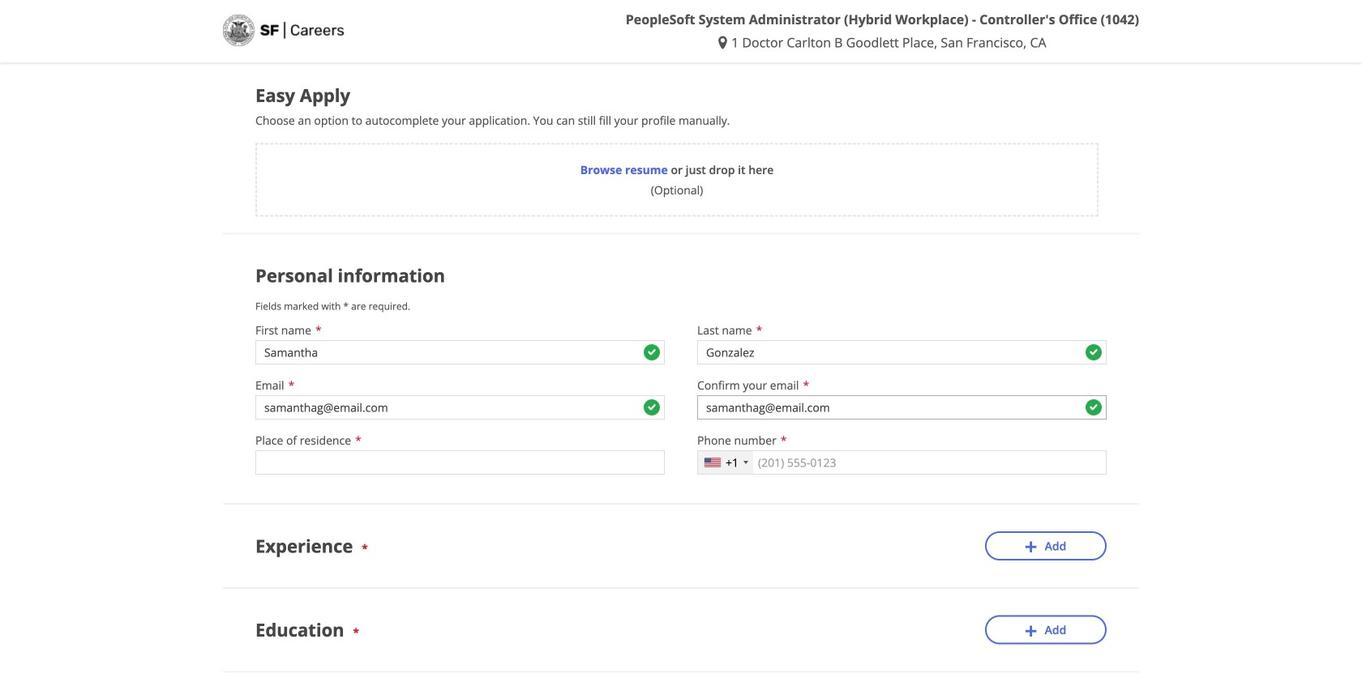 Task type: describe. For each thing, give the bounding box(es) containing it.
city and county of san francisco logo image
[[223, 15, 345, 46]]



Task type: vqa. For each thing, say whether or not it's contained in the screenshot.
AECOM Logo
no



Task type: locate. For each thing, give the bounding box(es) containing it.
location image
[[719, 36, 732, 49]]



